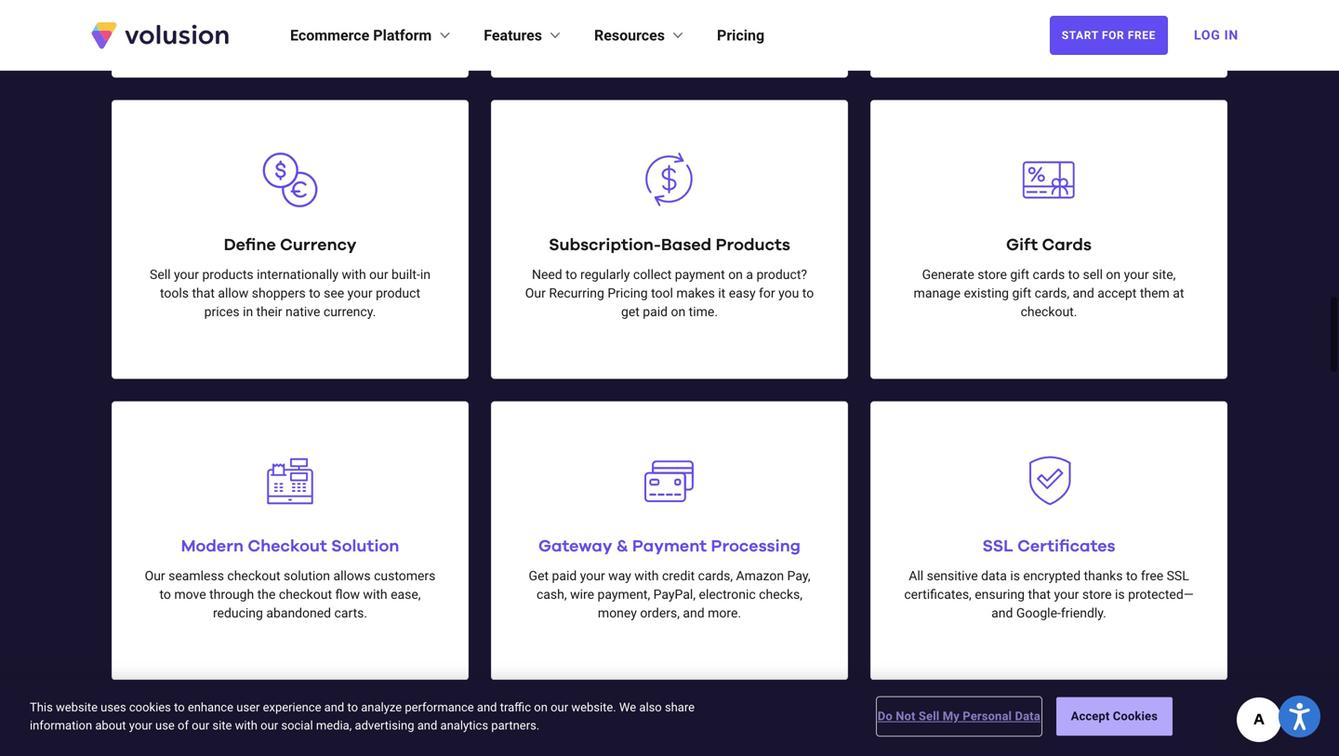 Task type: vqa. For each thing, say whether or not it's contained in the screenshot.
partners.
yes



Task type: describe. For each thing, give the bounding box(es) containing it.
1 horizontal spatial in
[[420, 267, 431, 282]]

data
[[1015, 709, 1041, 723]]

personal
[[963, 709, 1012, 723]]

get
[[529, 568, 549, 584]]

ecommerce
[[290, 27, 370, 44]]

on inside the this website uses cookies to enhance user experience and to analyze performance and traffic on our website. we also share information about your use of our site with our social media, advertising and analytics partners.
[[534, 700, 548, 714]]

1 vertical spatial checkout
[[279, 587, 332, 602]]

to inside sell your products internationally with our built-in tools that allow shoppers to see your product prices in their native currency.
[[309, 286, 321, 301]]

it
[[718, 286, 726, 301]]

to up of
[[174, 700, 185, 714]]

subscription-based products
[[549, 237, 791, 254]]

with inside get paid your way with credit cards, amazon pay, cash, wire payment, paypal, electronic checks, money orders, and more.
[[635, 568, 659, 584]]

resources
[[594, 27, 665, 44]]

ssl certificates
[[983, 538, 1116, 555]]

to inside all sensitive data is encrypted thanks to free ssl certificates, ensuring that your store is protected— and google-friendly.
[[1126, 568, 1138, 584]]

collect
[[633, 267, 672, 282]]

the
[[257, 587, 276, 602]]

makes
[[677, 286, 715, 301]]

checks,
[[759, 587, 803, 602]]

your up tools in the left top of the page
[[174, 267, 199, 282]]

gift cards
[[1006, 237, 1092, 254]]

paid inside get paid your way with credit cards, amazon pay, cash, wire payment, paypal, electronic checks, money orders, and more.
[[552, 568, 577, 584]]

analytics
[[440, 719, 488, 732]]

sell your products internationally with our built-in tools that allow shoppers to see your product prices in their native currency.
[[150, 267, 431, 320]]

accept cookies
[[1071, 709, 1158, 723]]

do
[[878, 709, 893, 723]]

site
[[212, 719, 232, 732]]

our left social
[[261, 719, 278, 732]]

to right you
[[803, 286, 814, 301]]

our inside "need to regularly collect payment on a product? our recurring pricing tool makes it easy for you to get paid on time."
[[525, 286, 546, 301]]

accept
[[1071, 709, 1110, 723]]

sell inside sell your products internationally with our built-in tools that allow shoppers to see your product prices in their native currency.
[[150, 267, 171, 282]]

tools
[[160, 286, 189, 301]]

this website uses cookies to enhance user experience and to analyze performance and traffic on our website. we also share information about your use of our site with our social media, advertising and analytics partners.
[[30, 700, 695, 732]]

of
[[178, 719, 189, 732]]

this
[[30, 700, 53, 714]]

get paid your way with credit cards, amazon pay, cash, wire payment, paypal, electronic checks, money orders, and more.
[[529, 568, 811, 621]]

on inside generate store gift cards to sell on your site, manage existing gift cards, and accept them at checkout.
[[1106, 267, 1121, 282]]

with inside sell your products internationally with our built-in tools that allow shoppers to see your product prices in their native currency.
[[342, 267, 366, 282]]

orders,
[[640, 606, 680, 621]]

gateway & payment processing
[[539, 538, 801, 555]]

1 vertical spatial in
[[243, 304, 253, 320]]

cash,
[[537, 587, 567, 602]]

my
[[943, 709, 960, 723]]

them
[[1140, 286, 1170, 301]]

credit
[[662, 568, 695, 584]]

prices
[[204, 304, 240, 320]]

allow
[[218, 286, 249, 301]]

enhance
[[188, 700, 233, 714]]

analyze
[[361, 700, 402, 714]]

protected—
[[1128, 587, 1194, 602]]

allows
[[333, 568, 371, 584]]

payment,
[[598, 587, 650, 602]]

open accessibe: accessibility options, statement and help image
[[1290, 703, 1310, 730]]

use
[[155, 719, 175, 732]]

cards
[[1042, 237, 1092, 254]]

start for free link
[[1050, 16, 1168, 55]]

paid inside "need to regularly collect payment on a product? our recurring pricing tool makes it easy for you to get paid on time."
[[643, 304, 668, 320]]

ecommerce platform button
[[290, 24, 454, 47]]

share
[[665, 700, 695, 714]]

carts.
[[334, 606, 367, 621]]

store inside all sensitive data is encrypted thanks to free ssl certificates, ensuring that your store is protected— and google-friendly.
[[1083, 587, 1112, 602]]

sell inside button
[[919, 709, 940, 723]]

in
[[1225, 27, 1239, 43]]

for
[[759, 286, 775, 301]]

that inside all sensitive data is encrypted thanks to free ssl certificates, ensuring that your store is protected— and google-friendly.
[[1028, 587, 1051, 602]]

0 vertical spatial checkout
[[227, 568, 280, 584]]

their
[[256, 304, 282, 320]]

currency.
[[324, 304, 376, 320]]

0 vertical spatial gift
[[1011, 267, 1030, 282]]

1 vertical spatial is
[[1115, 587, 1125, 602]]

google-
[[1017, 606, 1061, 621]]

products
[[716, 237, 791, 254]]

information
[[30, 719, 92, 732]]

start for free
[[1062, 29, 1156, 42]]

need
[[532, 267, 562, 282]]

based
[[661, 237, 712, 254]]

platform
[[373, 27, 432, 44]]

checkout
[[248, 538, 327, 555]]

cards, inside generate store gift cards to sell on your site, manage existing gift cards, and accept them at checkout.
[[1035, 286, 1070, 301]]

to up media,
[[347, 700, 358, 714]]

0 horizontal spatial is
[[1010, 568, 1020, 584]]

define
[[224, 237, 276, 254]]

your inside get paid your way with credit cards, amazon pay, cash, wire payment, paypal, electronic checks, money orders, and more.
[[580, 568, 605, 584]]

and inside get paid your way with credit cards, amazon pay, cash, wire payment, paypal, electronic checks, money orders, and more.
[[683, 606, 705, 621]]

certificates
[[1018, 538, 1116, 555]]

ensuring
[[975, 587, 1025, 602]]

time.
[[689, 304, 718, 320]]

0 horizontal spatial ssl
[[983, 538, 1014, 555]]

uses
[[101, 700, 126, 714]]

gift
[[1006, 237, 1038, 254]]

electronic
[[699, 587, 756, 602]]

modern checkout solution link
[[181, 538, 399, 555]]

features button
[[484, 24, 565, 47]]

your inside the this website uses cookies to enhance user experience and to analyze performance and traffic on our website. we also share information about your use of our site with our social media, advertising and analytics partners.
[[129, 719, 152, 732]]

get
[[621, 304, 640, 320]]

wire
[[570, 587, 594, 602]]

gateway & payment processing link
[[539, 538, 801, 555]]

pricing link
[[717, 24, 765, 47]]

subscription-
[[549, 237, 661, 254]]

experience
[[263, 700, 321, 714]]

our inside sell your products internationally with our built-in tools that allow shoppers to see your product prices in their native currency.
[[369, 267, 388, 282]]



Task type: locate. For each thing, give the bounding box(es) containing it.
and down performance at left bottom
[[417, 719, 437, 732]]

your down encrypted
[[1054, 587, 1079, 602]]

do not sell my personal data button
[[878, 698, 1041, 735]]

abandoned
[[266, 606, 331, 621]]

generate store gift cards to sell on your site, manage existing gift cards, and accept them at checkout.
[[914, 267, 1185, 320]]

cards,
[[1035, 286, 1070, 301], [698, 568, 733, 584]]

seamless
[[168, 568, 224, 584]]

store down thanks
[[1083, 587, 1112, 602]]

ssl inside all sensitive data is encrypted thanks to free ssl certificates, ensuring that your store is protected— and google-friendly.
[[1167, 568, 1189, 584]]

0 vertical spatial that
[[192, 286, 215, 301]]

privacy alert dialog
[[0, 680, 1339, 756]]

1 horizontal spatial is
[[1115, 587, 1125, 602]]

sensitive
[[927, 568, 978, 584]]

to
[[566, 267, 577, 282], [1068, 267, 1080, 282], [309, 286, 321, 301], [803, 286, 814, 301], [1126, 568, 1138, 584], [160, 587, 171, 602], [174, 700, 185, 714], [347, 700, 358, 714]]

1 horizontal spatial store
[[1083, 587, 1112, 602]]

on right traffic
[[534, 700, 548, 714]]

our left the website.
[[551, 700, 568, 714]]

to inside our seamless checkout solution allows customers to move through the checkout flow with ease, reducing abandoned carts.
[[160, 587, 171, 602]]

more.
[[708, 606, 741, 621]]

1 vertical spatial gift
[[1012, 286, 1032, 301]]

1 vertical spatial paid
[[552, 568, 577, 584]]

solution
[[331, 538, 399, 555]]

in
[[420, 267, 431, 282], [243, 304, 253, 320]]

0 horizontal spatial cards,
[[698, 568, 733, 584]]

internationally
[[257, 267, 339, 282]]

our seamless checkout solution allows customers to move through the checkout flow with ease, reducing abandoned carts.
[[145, 568, 436, 621]]

is right data
[[1010, 568, 1020, 584]]

0 vertical spatial our
[[525, 286, 546, 301]]

ssl certificates link
[[983, 538, 1116, 555]]

that up google-
[[1028, 587, 1051, 602]]

0 vertical spatial store
[[978, 267, 1007, 282]]

also
[[639, 700, 662, 714]]

0 vertical spatial cards,
[[1035, 286, 1070, 301]]

sell up tools in the left top of the page
[[150, 267, 171, 282]]

1 horizontal spatial pricing
[[717, 27, 765, 44]]

move
[[174, 587, 206, 602]]

certificates,
[[904, 587, 972, 602]]

free
[[1128, 29, 1156, 42]]

solution
[[284, 568, 330, 584]]

log
[[1194, 27, 1221, 43]]

0 horizontal spatial sell
[[150, 267, 171, 282]]

with right flow
[[363, 587, 388, 602]]

1 horizontal spatial sell
[[919, 709, 940, 723]]

1 vertical spatial our
[[145, 568, 165, 584]]

gift up checkout.
[[1012, 286, 1032, 301]]

on up accept
[[1106, 267, 1121, 282]]

gift left cards
[[1011, 267, 1030, 282]]

0 vertical spatial sell
[[150, 267, 171, 282]]

ssl up data
[[983, 538, 1014, 555]]

media,
[[316, 719, 352, 732]]

all sensitive data is encrypted thanks to free ssl certificates, ensuring that your store is protected— and google-friendly.
[[904, 568, 1194, 621]]

is down thanks
[[1115, 587, 1125, 602]]

currency
[[280, 237, 357, 254]]

your up currency.
[[348, 286, 373, 301]]

store up the existing
[[978, 267, 1007, 282]]

resources button
[[594, 24, 687, 47]]

1 vertical spatial that
[[1028, 587, 1051, 602]]

log in link
[[1183, 15, 1250, 56]]

1 vertical spatial store
[[1083, 587, 1112, 602]]

to inside generate store gift cards to sell on your site, manage existing gift cards, and accept them at checkout.
[[1068, 267, 1080, 282]]

way
[[608, 568, 631, 584]]

your up them
[[1124, 267, 1149, 282]]

that inside sell your products internationally with our built-in tools that allow shoppers to see your product prices in their native currency.
[[192, 286, 215, 301]]

is
[[1010, 568, 1020, 584], [1115, 587, 1125, 602]]

through
[[209, 587, 254, 602]]

0 horizontal spatial pricing
[[608, 286, 648, 301]]

and inside generate store gift cards to sell on your site, manage existing gift cards, and accept them at checkout.
[[1073, 286, 1095, 301]]

shoppers
[[252, 286, 306, 301]]

to up recurring
[[566, 267, 577, 282]]

our up product in the left of the page
[[369, 267, 388, 282]]

payment
[[632, 538, 707, 555]]

customers
[[374, 568, 436, 584]]

ease,
[[391, 587, 421, 602]]

and up media,
[[324, 700, 344, 714]]

recurring
[[549, 286, 604, 301]]

1 horizontal spatial paid
[[643, 304, 668, 320]]

user
[[236, 700, 260, 714]]

1 vertical spatial pricing
[[608, 286, 648, 301]]

0 vertical spatial paid
[[643, 304, 668, 320]]

not
[[896, 709, 916, 723]]

your inside all sensitive data is encrypted thanks to free ssl certificates, ensuring that your store is protected— and google-friendly.
[[1054, 587, 1079, 602]]

and down paypal,
[[683, 606, 705, 621]]

and left traffic
[[477, 700, 497, 714]]

website
[[56, 700, 98, 714]]

our down need
[[525, 286, 546, 301]]

define currency
[[224, 237, 357, 254]]

on left a
[[729, 267, 743, 282]]

need to regularly collect payment on a product? our recurring pricing tool makes it easy for you to get paid on time.
[[525, 267, 814, 320]]

sell left my
[[919, 709, 940, 723]]

pricing inside "need to regularly collect payment on a product? our recurring pricing tool makes it easy for you to get paid on time."
[[608, 286, 648, 301]]

0 vertical spatial in
[[420, 267, 431, 282]]

paid down tool
[[643, 304, 668, 320]]

performance
[[405, 700, 474, 714]]

a
[[746, 267, 753, 282]]

about
[[95, 719, 126, 732]]

in left their
[[243, 304, 253, 320]]

0 horizontal spatial that
[[192, 286, 215, 301]]

payment
[[675, 267, 725, 282]]

easy
[[729, 286, 756, 301]]

cards, up checkout.
[[1035, 286, 1070, 301]]

0 horizontal spatial in
[[243, 304, 253, 320]]

with right way
[[635, 568, 659, 584]]

manage
[[914, 286, 961, 301]]

0 horizontal spatial paid
[[552, 568, 577, 584]]

to left sell
[[1068, 267, 1080, 282]]

your down the cookies
[[129, 719, 152, 732]]

ssl
[[983, 538, 1014, 555], [1167, 568, 1189, 584]]

and inside all sensitive data is encrypted thanks to free ssl certificates, ensuring that your store is protected— and google-friendly.
[[992, 606, 1013, 621]]

your up wire
[[580, 568, 605, 584]]

1 horizontal spatial ssl
[[1167, 568, 1189, 584]]

in up product in the left of the page
[[420, 267, 431, 282]]

you
[[779, 286, 799, 301]]

0 vertical spatial pricing
[[717, 27, 765, 44]]

ecommerce platform
[[290, 27, 432, 44]]

and
[[1073, 286, 1095, 301], [683, 606, 705, 621], [992, 606, 1013, 621], [324, 700, 344, 714], [477, 700, 497, 714], [417, 719, 437, 732]]

to left the move
[[160, 587, 171, 602]]

gift
[[1011, 267, 1030, 282], [1012, 286, 1032, 301]]

on down tool
[[671, 304, 686, 320]]

accept
[[1098, 286, 1137, 301]]

to left see
[[309, 286, 321, 301]]

we
[[619, 700, 636, 714]]

sell
[[150, 267, 171, 282], [919, 709, 940, 723]]

built-
[[392, 267, 420, 282]]

1 vertical spatial cards,
[[698, 568, 733, 584]]

with up see
[[342, 267, 366, 282]]

tool
[[651, 286, 673, 301]]

with inside the this website uses cookies to enhance user experience and to analyze performance and traffic on our website. we also share information about your use of our site with our social media, advertising and analytics partners.
[[235, 719, 258, 732]]

cookies
[[1113, 709, 1158, 723]]

and down sell
[[1073, 286, 1095, 301]]

advertising
[[355, 719, 414, 732]]

0 vertical spatial ssl
[[983, 538, 1014, 555]]

1 horizontal spatial our
[[525, 286, 546, 301]]

with down user
[[235, 719, 258, 732]]

cards, inside get paid your way with credit cards, amazon pay, cash, wire payment, paypal, electronic checks, money orders, and more.
[[698, 568, 733, 584]]

checkout down solution
[[279, 587, 332, 602]]

cards, up electronic
[[698, 568, 733, 584]]

0 horizontal spatial store
[[978, 267, 1007, 282]]

1 horizontal spatial cards,
[[1035, 286, 1070, 301]]

start
[[1062, 29, 1099, 42]]

with inside our seamless checkout solution allows customers to move through the checkout flow with ease, reducing abandoned carts.
[[363, 587, 388, 602]]

0 horizontal spatial our
[[145, 568, 165, 584]]

encrypted
[[1024, 568, 1081, 584]]

cards
[[1033, 267, 1065, 282]]

our inside our seamless checkout solution allows customers to move through the checkout flow with ease, reducing abandoned carts.
[[145, 568, 165, 584]]

to left free
[[1126, 568, 1138, 584]]

for
[[1102, 29, 1125, 42]]

friendly.
[[1061, 606, 1107, 621]]

paid up the cash,
[[552, 568, 577, 584]]

0 vertical spatial is
[[1010, 568, 1020, 584]]

and down ensuring
[[992, 606, 1013, 621]]

thanks
[[1084, 568, 1123, 584]]

regularly
[[580, 267, 630, 282]]

checkout up "the"
[[227, 568, 280, 584]]

your inside generate store gift cards to sell on your site, manage existing gift cards, and accept them at checkout.
[[1124, 267, 1149, 282]]

1 horizontal spatial that
[[1028, 587, 1051, 602]]

store inside generate store gift cards to sell on your site, manage existing gift cards, and accept them at checkout.
[[978, 267, 1007, 282]]

website.
[[571, 700, 616, 714]]

1 vertical spatial ssl
[[1167, 568, 1189, 584]]

with
[[342, 267, 366, 282], [635, 568, 659, 584], [363, 587, 388, 602], [235, 719, 258, 732]]

that up prices
[[192, 286, 215, 301]]

ssl up the protected—
[[1167, 568, 1189, 584]]

pay,
[[787, 568, 811, 584]]

our left seamless
[[145, 568, 165, 584]]

money
[[598, 606, 637, 621]]

paypal,
[[654, 587, 696, 602]]

our right of
[[192, 719, 209, 732]]

1 vertical spatial sell
[[919, 709, 940, 723]]



